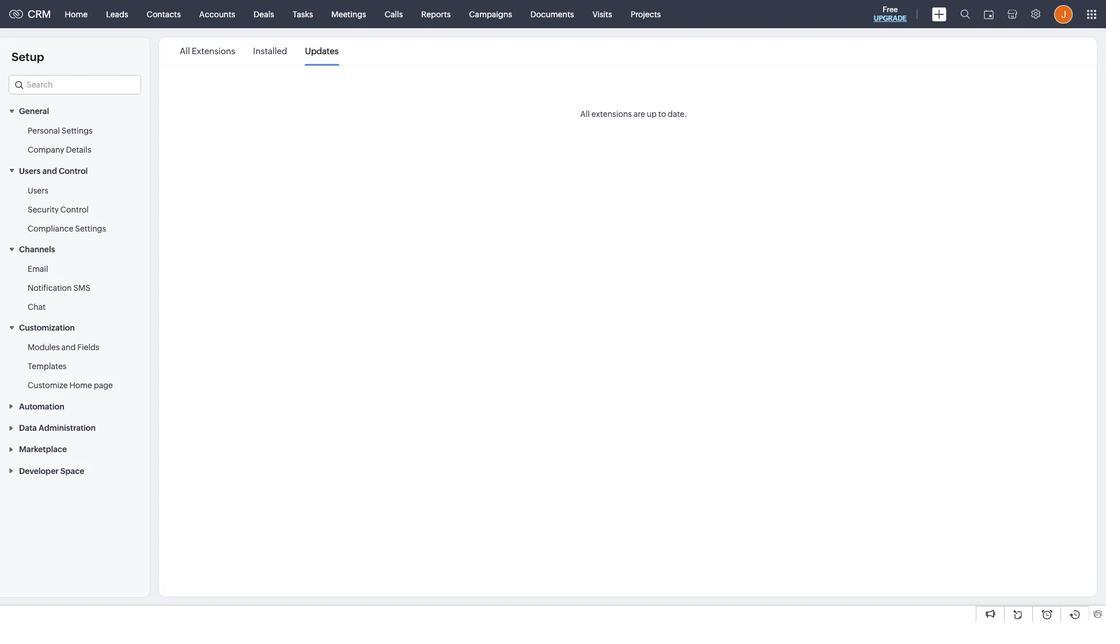 Task type: describe. For each thing, give the bounding box(es) containing it.
channels
[[19, 245, 55, 254]]

personal
[[28, 126, 60, 136]]

meetings
[[332, 10, 366, 19]]

personal settings
[[28, 126, 93, 136]]

all extensions are up to date.
[[581, 109, 687, 119]]

settings for personal settings
[[62, 126, 93, 136]]

home inside customization 'region'
[[69, 381, 92, 390]]

home link
[[56, 0, 97, 28]]

users and control
[[19, 166, 88, 176]]

general button
[[0, 100, 150, 122]]

accounts link
[[190, 0, 245, 28]]

customization region
[[0, 339, 150, 396]]

automation
[[19, 402, 64, 411]]

tasks
[[293, 10, 313, 19]]

users link
[[28, 185, 48, 196]]

date.
[[668, 109, 687, 119]]

developer space button
[[0, 460, 150, 482]]

page
[[94, 381, 113, 390]]

details
[[66, 145, 91, 155]]

contacts link
[[138, 0, 190, 28]]

profile image
[[1055, 5, 1073, 23]]

calls
[[385, 10, 403, 19]]

leads
[[106, 10, 128, 19]]

notification sms link
[[28, 282, 90, 294]]

company details link
[[28, 144, 91, 156]]

leads link
[[97, 0, 138, 28]]

modules and fields link
[[28, 342, 99, 353]]

deals link
[[245, 0, 283, 28]]

free upgrade
[[874, 5, 907, 22]]

notification sms
[[28, 284, 90, 293]]

accounts
[[199, 10, 235, 19]]

extensions
[[192, 46, 235, 56]]

modules and fields
[[28, 343, 99, 352]]

calls link
[[376, 0, 412, 28]]

users and control region
[[0, 181, 150, 238]]

templates link
[[28, 361, 67, 373]]

developer
[[19, 467, 59, 476]]

upgrade
[[874, 14, 907, 22]]

documents link
[[521, 0, 583, 28]]

documents
[[531, 10, 574, 19]]

0 vertical spatial home
[[65, 10, 88, 19]]

updates link
[[305, 38, 339, 65]]

extensions
[[592, 109, 632, 119]]

meetings link
[[322, 0, 376, 28]]

notification
[[28, 284, 72, 293]]



Task type: vqa. For each thing, say whether or not it's contained in the screenshot.


Task type: locate. For each thing, give the bounding box(es) containing it.
settings for compliance settings
[[75, 224, 106, 233]]

general region
[[0, 122, 150, 160]]

and left fields in the left of the page
[[61, 343, 76, 352]]

templates
[[28, 362, 67, 371]]

fields
[[77, 343, 99, 352]]

security
[[28, 205, 59, 214]]

compliance
[[28, 224, 73, 233]]

0 horizontal spatial all
[[180, 46, 190, 56]]

developer space
[[19, 467, 84, 476]]

and down company on the top of the page
[[42, 166, 57, 176]]

1 vertical spatial all
[[581, 109, 590, 119]]

channels button
[[0, 238, 150, 260]]

setup
[[12, 50, 44, 63]]

1 horizontal spatial all
[[581, 109, 590, 119]]

and for modules
[[61, 343, 76, 352]]

users inside dropdown button
[[19, 166, 41, 176]]

all extensions link
[[180, 38, 235, 65]]

0 horizontal spatial and
[[42, 166, 57, 176]]

data administration button
[[0, 417, 150, 439]]

0 vertical spatial settings
[[62, 126, 93, 136]]

control inside dropdown button
[[59, 166, 88, 176]]

create menu element
[[926, 0, 954, 28]]

Search text field
[[9, 75, 141, 94]]

home right crm
[[65, 10, 88, 19]]

up
[[647, 109, 657, 119]]

compliance settings
[[28, 224, 106, 233]]

control up 'compliance settings'
[[60, 205, 89, 214]]

all
[[180, 46, 190, 56], [581, 109, 590, 119]]

settings
[[62, 126, 93, 136], [75, 224, 106, 233]]

customization button
[[0, 317, 150, 339]]

1 horizontal spatial and
[[61, 343, 76, 352]]

1 vertical spatial settings
[[75, 224, 106, 233]]

data administration
[[19, 424, 96, 433]]

reports
[[421, 10, 451, 19]]

and for users
[[42, 166, 57, 176]]

installed
[[253, 46, 287, 56]]

users inside region
[[28, 186, 48, 195]]

control down details
[[59, 166, 88, 176]]

customize home page
[[28, 381, 113, 390]]

all extensions
[[180, 46, 235, 56]]

0 vertical spatial all
[[180, 46, 190, 56]]

all inside all extensions 'link'
[[180, 46, 190, 56]]

home up automation dropdown button
[[69, 381, 92, 390]]

crm
[[28, 8, 51, 20]]

create menu image
[[932, 7, 947, 21]]

customize
[[28, 381, 68, 390]]

marketplace
[[19, 445, 67, 454]]

0 vertical spatial and
[[42, 166, 57, 176]]

email link
[[28, 263, 48, 275]]

1 vertical spatial and
[[61, 343, 76, 352]]

to
[[659, 109, 666, 119]]

compliance settings link
[[28, 223, 106, 234]]

administration
[[39, 424, 96, 433]]

users for users
[[28, 186, 48, 195]]

and
[[42, 166, 57, 176], [61, 343, 76, 352]]

search image
[[961, 9, 970, 19]]

users
[[19, 166, 41, 176], [28, 186, 48, 195]]

channels region
[[0, 260, 150, 317]]

company details
[[28, 145, 91, 155]]

customize home page link
[[28, 380, 113, 392]]

control inside region
[[60, 205, 89, 214]]

all for all extensions
[[180, 46, 190, 56]]

chat link
[[28, 301, 46, 313]]

settings up channels dropdown button
[[75, 224, 106, 233]]

automation button
[[0, 396, 150, 417]]

marketplace button
[[0, 439, 150, 460]]

crm link
[[9, 8, 51, 20]]

all left the extensions
[[581, 109, 590, 119]]

are
[[634, 109, 645, 119]]

calendar image
[[984, 10, 994, 19]]

and inside customization 'region'
[[61, 343, 76, 352]]

updates
[[305, 46, 339, 56]]

home
[[65, 10, 88, 19], [69, 381, 92, 390]]

users up "security"
[[28, 186, 48, 195]]

users and control button
[[0, 160, 150, 181]]

chat
[[28, 303, 46, 312]]

contacts
[[147, 10, 181, 19]]

settings up details
[[62, 126, 93, 136]]

profile element
[[1048, 0, 1080, 28]]

security control
[[28, 205, 89, 214]]

tasks link
[[283, 0, 322, 28]]

settings inside users and control region
[[75, 224, 106, 233]]

control
[[59, 166, 88, 176], [60, 205, 89, 214]]

None field
[[9, 75, 141, 95]]

email
[[28, 265, 48, 274]]

deals
[[254, 10, 274, 19]]

0 vertical spatial control
[[59, 166, 88, 176]]

modules
[[28, 343, 60, 352]]

reports link
[[412, 0, 460, 28]]

and inside dropdown button
[[42, 166, 57, 176]]

0 vertical spatial users
[[19, 166, 41, 176]]

1 vertical spatial users
[[28, 186, 48, 195]]

data
[[19, 424, 37, 433]]

security control link
[[28, 204, 89, 215]]

personal settings link
[[28, 125, 93, 137]]

visits link
[[583, 0, 622, 28]]

all left extensions
[[180, 46, 190, 56]]

campaigns
[[469, 10, 512, 19]]

users up "users" link
[[19, 166, 41, 176]]

1 vertical spatial control
[[60, 205, 89, 214]]

installed link
[[253, 38, 287, 65]]

general
[[19, 107, 49, 116]]

projects
[[631, 10, 661, 19]]

company
[[28, 145, 64, 155]]

projects link
[[622, 0, 670, 28]]

users for users and control
[[19, 166, 41, 176]]

settings inside "link"
[[62, 126, 93, 136]]

campaigns link
[[460, 0, 521, 28]]

visits
[[593, 10, 612, 19]]

all for all extensions are up to date.
[[581, 109, 590, 119]]

space
[[60, 467, 84, 476]]

free
[[883, 5, 898, 14]]

search element
[[954, 0, 977, 28]]

customization
[[19, 324, 75, 333]]

sms
[[73, 284, 90, 293]]

1 vertical spatial home
[[69, 381, 92, 390]]



